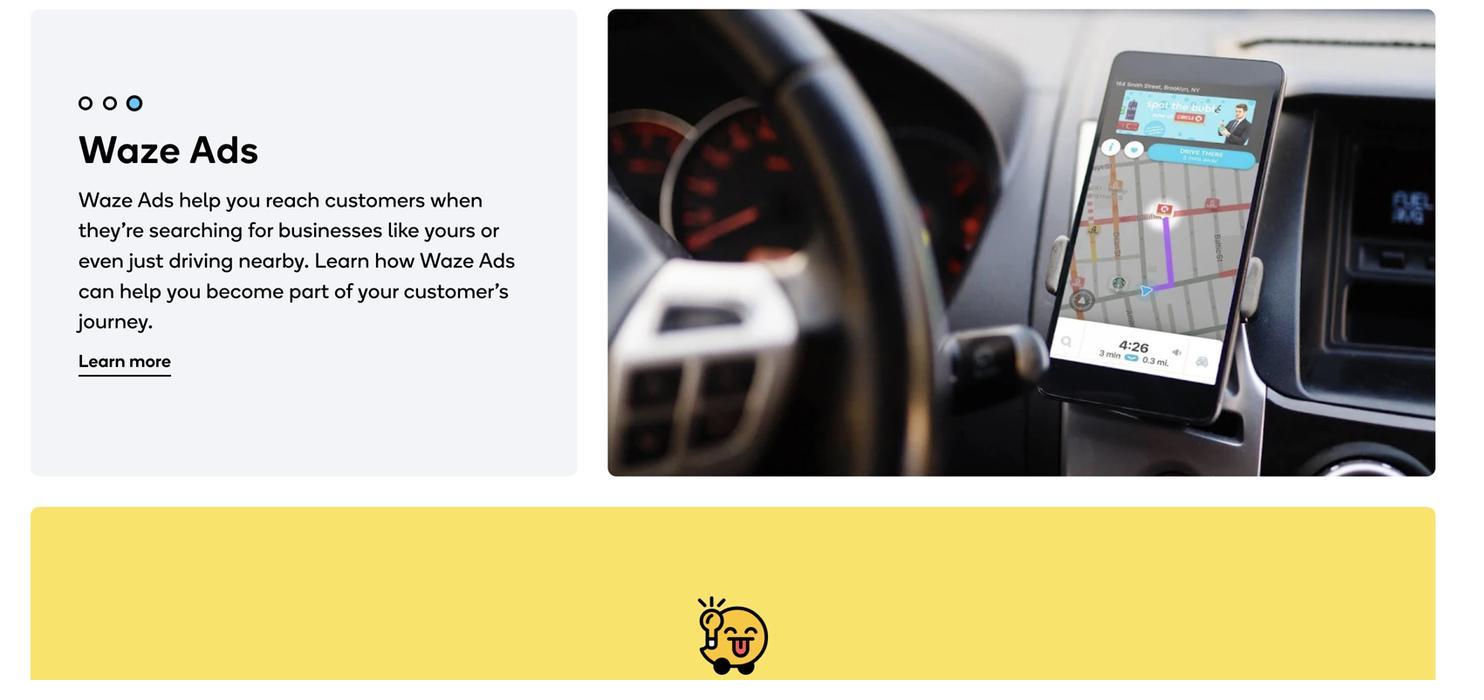 Task type: locate. For each thing, give the bounding box(es) containing it.
1 horizontal spatial ads
[[190, 126, 259, 173]]

you up the for
[[226, 187, 261, 212]]

part
[[289, 278, 329, 304]]

waze for waze ads
[[79, 126, 181, 173]]

0 vertical spatial waze
[[79, 126, 181, 173]]

learn down the journey.
[[79, 351, 126, 372]]

0 horizontal spatial help
[[120, 278, 162, 304]]

learn inside waze ads help you reach customers when they're searching for businesses like yours or even just driving nearby. learn how waze ads can help you become part of your customer's journey.
[[315, 248, 370, 273]]

nearby.
[[239, 248, 310, 273]]

help
[[179, 187, 221, 212], [120, 278, 162, 304]]

1 vertical spatial waze
[[79, 187, 133, 212]]

ads
[[190, 126, 259, 173], [138, 187, 174, 212], [479, 248, 515, 273]]

of
[[334, 278, 353, 304]]

1 horizontal spatial learn
[[315, 248, 370, 273]]

help down the just
[[120, 278, 162, 304]]

0 horizontal spatial learn
[[79, 351, 126, 372]]

yours
[[425, 217, 476, 243]]

your
[[358, 278, 399, 304]]

1 vertical spatial ads
[[138, 187, 174, 212]]

just
[[129, 248, 164, 273]]

reach
[[266, 187, 320, 212]]

1 vertical spatial help
[[120, 278, 162, 304]]

1 horizontal spatial you
[[226, 187, 261, 212]]

0 vertical spatial you
[[226, 187, 261, 212]]

0 vertical spatial ads
[[190, 126, 259, 173]]

learn more
[[79, 351, 171, 372]]

or
[[481, 217, 499, 243]]

waze
[[79, 126, 181, 173], [79, 187, 133, 212], [420, 248, 474, 273]]

ads for waze ads help you reach customers when they're searching for businesses like yours or even just driving nearby. learn how waze ads can help you become part of your customer's journey.
[[138, 187, 174, 212]]

you
[[226, 187, 261, 212], [167, 278, 201, 304]]

waze ads help you reach customers when they're searching for businesses like yours or even just driving nearby. learn how waze ads can help you become part of your customer's journey.
[[79, 187, 515, 334]]

for
[[248, 217, 273, 243]]

learn up of
[[315, 248, 370, 273]]

2 horizontal spatial ads
[[479, 248, 515, 273]]

0 horizontal spatial you
[[167, 278, 201, 304]]

can
[[79, 278, 115, 304]]

help up searching
[[179, 187, 221, 212]]

more
[[129, 351, 171, 372]]

1 horizontal spatial help
[[179, 187, 221, 212]]

1 vertical spatial you
[[167, 278, 201, 304]]

become
[[206, 278, 284, 304]]

learn
[[315, 248, 370, 273], [79, 351, 126, 372]]

2 vertical spatial waze
[[420, 248, 474, 273]]

0 vertical spatial learn
[[315, 248, 370, 273]]

you down driving
[[167, 278, 201, 304]]

0 horizontal spatial ads
[[138, 187, 174, 212]]



Task type: vqa. For each thing, say whether or not it's contained in the screenshot.
rightmost ADS
yes



Task type: describe. For each thing, give the bounding box(es) containing it.
learn more link
[[79, 350, 171, 375]]

when
[[430, 187, 483, 212]]

waze for waze ads help you reach customers when they're searching for businesses like yours or even just driving nearby. learn how waze ads can help you become part of your customer's journey.
[[79, 187, 133, 212]]

they're
[[79, 217, 144, 243]]

customer's
[[404, 278, 509, 304]]

customers
[[325, 187, 425, 212]]

waze ads
[[79, 126, 259, 173]]

journey.
[[79, 309, 153, 334]]

2 vertical spatial ads
[[479, 248, 515, 273]]

ads for waze ads
[[190, 126, 259, 173]]

1 vertical spatial learn
[[79, 351, 126, 372]]

even
[[79, 248, 124, 273]]

searching
[[149, 217, 243, 243]]

a phone with a rests in a dashboard mount, waze app directions show the driver as 1 left turn from its destination image
[[608, 9, 1436, 477]]

businesses
[[278, 217, 383, 243]]

0 vertical spatial help
[[179, 187, 221, 212]]

driving
[[169, 248, 234, 273]]

how
[[375, 248, 415, 273]]

like
[[388, 217, 420, 243]]



